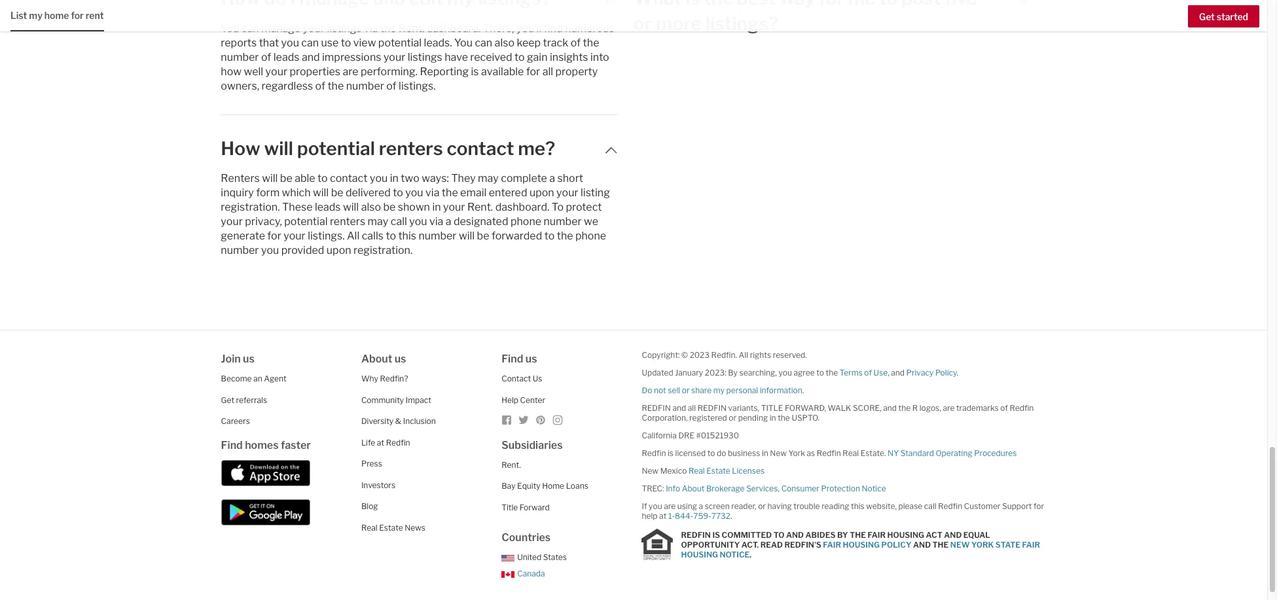 Task type: describe. For each thing, give the bounding box(es) containing it.
inquiry
[[221, 187, 254, 199]]

1 vertical spatial phone
[[575, 230, 606, 242]]

california
[[642, 431, 677, 441]]

which
[[282, 187, 311, 199]]

us for find us
[[526, 353, 537, 365]]

0 horizontal spatial may
[[368, 216, 388, 228]]

diversity & inclusion
[[361, 417, 436, 426]]

will down delivered
[[343, 201, 359, 214]]

housing inside redfin is committed to and abides by the fair housing act and equal opportunity act. read redfin's
[[887, 530, 924, 540]]

redfin is licensed to do business in new york as redfin real estate. ny standard operating procedures
[[642, 449, 1017, 458]]

redfin for and
[[642, 403, 671, 413]]

0 horizontal spatial ,
[[778, 484, 780, 494]]

keep
[[517, 36, 541, 49]]

will right how on the top of page
[[264, 137, 293, 160]]

0 horizontal spatial about
[[361, 353, 392, 365]]

and right the use
[[891, 368, 905, 378]]

2 vertical spatial rent.
[[502, 460, 521, 470]]

mexico
[[660, 466, 687, 476]]

for inside you can manage your listings via the rent. dashboard. there, you'll find numerous reports that you can use to view potential leads. you can also keep track of the number of leads and impressions your listings have received to gain insights into how well your properties are performing. reporting is available for all property owners, regardless of the number of listings.
[[526, 65, 540, 78]]

0 vertical spatial contact
[[447, 137, 514, 160]]

call inside renters will be able to contact you in two ways: they may complete a short inquiry form which will be delivered to you via the email entered upon your listing registration. these leads will also be shown in your rent. dashboard. to protect your privacy, potential renters may call you via a designated phone number we generate for your listings. all calls to this number will be forwarded to the phone number you provided upon registration.
[[391, 216, 407, 228]]

1 horizontal spatial real
[[689, 466, 705, 476]]

updated
[[642, 368, 673, 378]]

dashboard. inside renters will be able to contact you in two ways: they may complete a short inquiry form which will be delivered to you via the email entered upon your listing registration. these leads will also be shown in your rent. dashboard. to protect your privacy, potential renters may call you via a designated phone number we generate for your listings. all calls to this number will be forwarded to the phone number you provided upon registration.
[[495, 201, 550, 214]]

find
[[544, 22, 563, 35]]

track
[[543, 36, 569, 49]]

get for get referrals
[[221, 395, 234, 405]]

is for redfin
[[668, 449, 674, 458]]

number down performing.
[[346, 80, 384, 92]]

listings. inside renters will be able to contact you in two ways: they may complete a short inquiry form which will be delivered to you via the email entered upon your listing registration. these leads will also be shown in your rent. dashboard. to protect your privacy, potential renters may call you via a designated phone number we generate for your listings. all calls to this number will be forwarded to the phone number you provided upon registration.
[[308, 230, 345, 242]]

redfin down california
[[642, 449, 666, 458]]

rent. button
[[502, 460, 521, 470]]

of left the use
[[864, 368, 872, 378]]

your down short
[[557, 187, 579, 199]]

at inside if you are using a screen reader, or having trouble reading this website, please call redfin customer support for help at
[[659, 511, 667, 521]]

january
[[675, 368, 703, 378]]

equal housing opportunity image
[[642, 529, 673, 561]]

rent. inside renters will be able to contact you in two ways: they may complete a short inquiry form which will be delivered to you via the email entered upon your listing registration. these leads will also be shown in your rent. dashboard. to protect your privacy, potential renters may call you via a designated phone number we generate for your listings. all calls to this number will be forwarded to the phone number you provided upon registration.
[[467, 201, 493, 214]]

you up delivered
[[370, 172, 388, 185]]

insights
[[550, 51, 588, 63]]

2023:
[[705, 368, 727, 378]]

community impact
[[361, 395, 431, 405]]

privacy
[[907, 368, 934, 378]]

entered
[[489, 187, 527, 199]]

life at redfin
[[361, 438, 410, 448]]

and down sell
[[673, 403, 686, 413]]

reader,
[[732, 502, 757, 511]]

life
[[361, 438, 375, 448]]

to right able
[[318, 172, 328, 185]]

leads inside renters will be able to contact you in two ways: they may complete a short inquiry form which will be delivered to you via the email entered upon your listing registration. these leads will also be shown in your rent. dashboard. to protect your privacy, potential renters may call you via a designated phone number we generate for your listings. all calls to this number will be forwarded to the phone number you provided upon registration.
[[315, 201, 341, 214]]

center
[[520, 395, 545, 405]]

help
[[502, 395, 519, 405]]

are inside redfin and all redfin variants, title forward, walk score, and the r logos, are trademarks of redfin corporation, registered or pending in the uspto.
[[943, 403, 955, 413]]

act.
[[742, 540, 759, 550]]

subsidiaries
[[502, 439, 563, 452]]

0 vertical spatial listings
[[327, 22, 362, 35]]

0 horizontal spatial and
[[786, 530, 804, 540]]

the left uspto.
[[778, 413, 790, 423]]

this inside if you are using a screen reader, or having trouble reading this website, please call redfin customer support for help at
[[851, 502, 865, 511]]

become an agent
[[221, 374, 287, 384]]

renters inside renters will be able to contact you in two ways: they may complete a short inquiry form which will be delivered to you via the email entered upon your listing registration. these leads will also be shown in your rent. dashboard. to protect your privacy, potential renters may call you via a designated phone number we generate for your listings. all calls to this number will be forwarded to the phone number you provided upon registration.
[[330, 216, 365, 228]]

inclusion
[[403, 417, 436, 426]]

to up impressions
[[341, 36, 351, 49]]

fair inside redfin is committed to and abides by the fair housing act and equal opportunity act. read redfin's
[[868, 530, 886, 540]]

you can manage your listings via the rent. dashboard. there, you'll find numerous reports that you can use to view potential leads. you can also keep track of the number of leads and impressions your listings have received to gain insights into how well your properties are performing. reporting is available for all property owners, regardless of the number of listings.
[[221, 22, 614, 92]]

procedures
[[974, 449, 1017, 458]]

help center
[[502, 395, 545, 405]]

the down properties
[[328, 80, 344, 92]]

to down the to
[[545, 230, 555, 242]]

redfin inside redfin and all redfin variants, title forward, walk score, and the r logos, are trademarks of redfin corporation, registered or pending in the uspto.
[[1010, 403, 1034, 413]]

reading
[[822, 502, 849, 511]]

uspto.
[[792, 413, 820, 423]]

help center button
[[502, 395, 545, 405]]

property
[[556, 65, 598, 78]]

in right shown
[[432, 201, 441, 214]]

careers button
[[221, 417, 250, 426]]

is inside you can manage your listings via the rent. dashboard. there, you'll find numerous reports that you can use to view potential leads. you can also keep track of the number of leads and impressions your listings have received to gain insights into how well your properties are performing. reporting is available for all property owners, regardless of the number of listings.
[[471, 65, 479, 78]]

be left delivered
[[331, 187, 343, 199]]

in left two
[[390, 172, 399, 185]]

customer
[[964, 502, 1001, 511]]

to right calls
[[386, 230, 396, 242]]

0 horizontal spatial you
[[221, 22, 239, 35]]

the left "terms"
[[826, 368, 838, 378]]

york
[[972, 540, 994, 550]]

agree
[[794, 368, 815, 378]]

info about brokerage services link
[[666, 484, 778, 494]]

redfin facebook image
[[502, 415, 512, 426]]

0 horizontal spatial at
[[377, 438, 384, 448]]

1 vertical spatial my
[[714, 386, 725, 396]]

title
[[502, 503, 518, 512]]

potential inside you can manage your listings via the rent. dashboard. there, you'll find numerous reports that you can use to view potential leads. you can also keep track of the number of leads and impressions your listings have received to gain insights into how well your properties are performing. reporting is available for all property owners, regardless of the number of listings.
[[378, 36, 422, 49]]

download the redfin app from the google play store image
[[221, 500, 310, 526]]

bay
[[502, 481, 516, 491]]

a inside if you are using a screen reader, or having trouble reading this website, please call redfin customer support for help at
[[699, 502, 703, 511]]

manage
[[261, 22, 301, 35]]

will up form
[[262, 172, 278, 185]]

in right business
[[762, 449, 769, 458]]

list my home for rent
[[10, 10, 104, 21]]

rent
[[86, 10, 104, 21]]

equal
[[964, 530, 990, 540]]

two
[[401, 172, 420, 185]]

bay equity home loans button
[[502, 481, 588, 491]]

properties
[[290, 65, 340, 78]]

reserved.
[[773, 350, 807, 360]]

all inside you can manage your listings via the rent. dashboard. there, you'll find numerous reports that you can use to view potential leads. you can also keep track of the number of leads and impressions your listings have received to gain insights into how well your properties are performing. reporting is available for all property owners, regardless of the number of listings.
[[543, 65, 553, 78]]

1 vertical spatial new
[[642, 466, 659, 476]]

for inside if you are using a screen reader, or having trouble reading this website, please call redfin customer support for help at
[[1034, 502, 1044, 511]]

this inside renters will be able to contact you in two ways: they may complete a short inquiry form which will be delivered to you via the email entered upon your listing registration. these leads will also be shown in your rent. dashboard. to protect your privacy, potential renters may call you via a designated phone number we generate for your listings. all calls to this number will be forwarded to the phone number you provided upon registration.
[[398, 230, 416, 242]]

to down two
[[393, 187, 403, 199]]

rent. inside you can manage your listings via the rent. dashboard. there, you'll find numerous reports that you can use to view potential leads. you can also keep track of the number of leads and impressions your listings have received to gain insights into how well your properties are performing. reporting is available for all property owners, regardless of the number of listings.
[[399, 22, 424, 35]]

of down properties
[[315, 80, 325, 92]]

impressions
[[322, 51, 381, 63]]

of inside redfin and all redfin variants, title forward, walk score, and the r logos, are trademarks of redfin corporation, registered or pending in the uspto.
[[1001, 403, 1008, 413]]

reports
[[221, 36, 257, 49]]

about us
[[361, 353, 406, 365]]

shown
[[398, 201, 430, 214]]

the down the to
[[557, 230, 573, 242]]

to right agree
[[817, 368, 824, 378]]

provided
[[281, 244, 324, 257]]

get for get started
[[1199, 11, 1215, 22]]

protect
[[566, 201, 602, 214]]

2 vertical spatial via
[[429, 216, 443, 228]]

number down "generate"
[[221, 244, 259, 257]]

are inside you can manage your listings via the rent. dashboard. there, you'll find numerous reports that you can use to view potential leads. you can also keep track of the number of leads and impressions your listings have received to gain insights into how well your properties are performing. reporting is available for all property owners, regardless of the number of listings.
[[343, 65, 358, 78]]

estate.
[[861, 449, 886, 458]]

or inside 'what is the best way for me to post five or more listings?'
[[634, 12, 652, 35]]

me
[[848, 0, 876, 9]]

0 horizontal spatial fair
[[823, 540, 841, 550]]

. down agree
[[803, 386, 804, 396]]

©
[[682, 350, 688, 360]]

number down the to
[[544, 216, 582, 228]]

to down the 'keep'
[[515, 51, 525, 63]]

via inside you can manage your listings via the rent. dashboard. there, you'll find numerous reports that you can use to view potential leads. you can also keep track of the number of leads and impressions your listings have received to gain insights into how well your properties are performing. reporting is available for all property owners, regardless of the number of listings.
[[364, 22, 378, 35]]

complete
[[501, 172, 547, 185]]

find us
[[502, 353, 537, 365]]

brokerage
[[706, 484, 745, 494]]

1 vertical spatial potential
[[297, 137, 375, 160]]

get started
[[1199, 11, 1249, 22]]

1-844-759-7732 .
[[668, 511, 732, 521]]

you down privacy, at the left
[[261, 244, 279, 257]]

website,
[[866, 502, 897, 511]]

1 horizontal spatial and
[[913, 540, 931, 550]]

in inside redfin and all redfin variants, title forward, walk score, and the r logos, are trademarks of redfin corporation, registered or pending in the uspto.
[[770, 413, 776, 423]]

to
[[774, 530, 785, 540]]

if
[[642, 502, 647, 511]]

listing
[[581, 187, 610, 199]]

forward
[[520, 503, 550, 512]]

list my home for rent link
[[10, 0, 104, 30]]

redfin instagram image
[[553, 415, 563, 426]]

get started button
[[1188, 5, 1260, 27]]

2 horizontal spatial and
[[944, 530, 962, 540]]

0 vertical spatial may
[[478, 172, 499, 185]]

your down email
[[443, 201, 465, 214]]

0 vertical spatial upon
[[530, 187, 554, 199]]

community
[[361, 395, 404, 405]]

fair housing policy link
[[823, 540, 912, 550]]

five
[[945, 0, 977, 9]]

1 horizontal spatial a
[[550, 172, 555, 185]]

logos,
[[920, 403, 941, 413]]

1 horizontal spatial listings
[[408, 51, 442, 63]]

your up "generate"
[[221, 216, 243, 228]]

have
[[445, 51, 468, 63]]

info
[[666, 484, 680, 494]]

protection
[[821, 484, 860, 494]]

also inside renters will be able to contact you in two ways: they may complete a short inquiry form which will be delivered to you via the email entered upon your listing registration. these leads will also be shown in your rent. dashboard. to protect your privacy, potential renters may call you via a designated phone number we generate for your listings. all calls to this number will be forwarded to the phone number you provided upon registration.
[[361, 201, 381, 214]]

consumer
[[782, 484, 820, 494]]

us for join us
[[243, 353, 255, 365]]

. down committed
[[750, 550, 752, 560]]

the down 'numerous'
[[583, 36, 599, 49]]

number down reports
[[221, 51, 259, 63]]

redfin inside if you are using a screen reader, or having trouble reading this website, please call redfin customer support for help at
[[938, 502, 963, 511]]

the down they
[[442, 187, 458, 199]]

registered
[[689, 413, 727, 423]]

equity
[[517, 481, 541, 491]]

notice
[[720, 550, 750, 560]]

1 vertical spatial about
[[682, 484, 705, 494]]

2 horizontal spatial can
[[475, 36, 492, 49]]

abides
[[806, 530, 836, 540]]

are inside if you are using a screen reader, or having trouble reading this website, please call redfin customer support for help at
[[664, 502, 676, 511]]

how
[[221, 137, 260, 160]]

new
[[951, 540, 970, 550]]

community impact button
[[361, 395, 431, 405]]

the up performing.
[[380, 22, 396, 35]]

personal
[[726, 386, 758, 396]]

number down shown
[[419, 230, 457, 242]]

will down able
[[313, 187, 329, 199]]

0 vertical spatial real
[[843, 449, 859, 458]]

0 horizontal spatial my
[[29, 10, 42, 21]]



Task type: vqa. For each thing, say whether or not it's contained in the screenshot.
"ma" corresponding to Springfield, MA
no



Task type: locate. For each thing, give the bounding box(es) containing it.
0 vertical spatial potential
[[378, 36, 422, 49]]

notice
[[862, 484, 886, 494]]

leads down the that
[[274, 51, 300, 63]]

2 horizontal spatial fair
[[1022, 540, 1040, 550]]

do
[[642, 386, 652, 396]]

listings. down 'reporting'
[[399, 80, 436, 92]]

are left using
[[664, 502, 676, 511]]

0 horizontal spatial upon
[[327, 244, 351, 257]]

you down shown
[[409, 216, 427, 228]]

homes
[[245, 439, 279, 452]]

operating
[[936, 449, 973, 458]]

redfin pinterest image
[[536, 415, 546, 426]]

of down the that
[[261, 51, 271, 63]]

0 vertical spatial call
[[391, 216, 407, 228]]

housing
[[887, 530, 924, 540], [843, 540, 880, 550], [681, 550, 718, 560]]

2 vertical spatial a
[[699, 502, 703, 511]]

united states
[[517, 553, 567, 563]]

you up shown
[[405, 187, 423, 199]]

privacy policy link
[[907, 368, 957, 378]]

upon
[[530, 187, 554, 199], [327, 244, 351, 257]]

1 horizontal spatial renters
[[379, 137, 443, 160]]

become
[[221, 374, 252, 384]]

is up the mexico at the right bottom
[[668, 449, 674, 458]]

me?
[[518, 137, 555, 160]]

phone up forwarded
[[511, 216, 542, 228]]

or left "pending"
[[729, 413, 737, 423]]

1-844-759-7732 link
[[668, 511, 731, 521]]

for left the me
[[819, 0, 844, 9]]

potential inside renters will be able to contact you in two ways: they may complete a short inquiry form which will be delivered to you via the email entered upon your listing registration. these leads will also be shown in your rent. dashboard. to protect your privacy, potential renters may call you via a designated phone number we generate for your listings. all calls to this number will be forwarded to the phone number you provided upon registration.
[[284, 216, 328, 228]]

renters up calls
[[330, 216, 365, 228]]

listings down leads.
[[408, 51, 442, 63]]

and right score,
[[883, 403, 897, 413]]

will down designated
[[459, 230, 475, 242]]

2 horizontal spatial real
[[843, 449, 859, 458]]

new mexico real estate licenses
[[642, 466, 765, 476]]

be down designated
[[477, 230, 489, 242]]

or inside if you are using a screen reader, or having trouble reading this website, please call redfin customer support for help at
[[758, 502, 766, 511]]

0 vertical spatial about
[[361, 353, 392, 365]]

why
[[361, 374, 378, 384]]

find homes faster
[[221, 439, 311, 452]]

1 horizontal spatial ,
[[888, 368, 890, 378]]

also
[[495, 36, 515, 49], [361, 201, 381, 214]]

contact inside renters will be able to contact you in two ways: they may complete a short inquiry form which will be delivered to you via the email entered upon your listing registration. these leads will also be shown in your rent. dashboard. to protect your privacy, potential renters may call you via a designated phone number we generate for your listings. all calls to this number will be forwarded to the phone number you provided upon registration.
[[330, 172, 368, 185]]

you inside if you are using a screen reader, or having trouble reading this website, please call redfin customer support for help at
[[649, 502, 662, 511]]

0 horizontal spatial dashboard.
[[427, 22, 481, 35]]

1 horizontal spatial listings.
[[399, 80, 436, 92]]

the inside 'what is the best way for me to post five or more listings?'
[[704, 0, 733, 9]]

leads inside you can manage your listings via the rent. dashboard. there, you'll find numerous reports that you can use to view potential leads. you can also keep track of the number of leads and impressions your listings have received to gain insights into how well your properties are performing. reporting is available for all property owners, regardless of the number of listings.
[[274, 51, 300, 63]]

1 vertical spatial upon
[[327, 244, 351, 257]]

0 vertical spatial rent.
[[399, 22, 424, 35]]

all inside renters will be able to contact you in two ways: they may complete a short inquiry form which will be delivered to you via the email entered upon your listing registration. these leads will also be shown in your rent. dashboard. to protect your privacy, potential renters may call you via a designated phone number we generate for your listings. all calls to this number will be forwarded to the phone number you provided upon registration.
[[347, 230, 360, 242]]

services
[[747, 484, 778, 494]]

1 horizontal spatial dashboard.
[[495, 201, 550, 214]]

this right reading
[[851, 502, 865, 511]]

2 vertical spatial are
[[664, 502, 676, 511]]

0 vertical spatial all
[[543, 65, 553, 78]]

2 vertical spatial potential
[[284, 216, 328, 228]]

also down there,
[[495, 36, 515, 49]]

via down shown
[[429, 216, 443, 228]]

0 horizontal spatial rent.
[[399, 22, 424, 35]]

help
[[642, 511, 658, 521]]

my right share
[[714, 386, 725, 396]]

1 vertical spatial rent.
[[467, 201, 493, 214]]

0 horizontal spatial registration.
[[221, 201, 280, 214]]

title forward button
[[502, 503, 550, 512]]

the right by
[[850, 530, 866, 540]]

us up redfin?
[[395, 353, 406, 365]]

1 vertical spatial a
[[446, 216, 451, 228]]

via up view at the left
[[364, 22, 378, 35]]

by
[[837, 530, 848, 540]]

for down privacy, at the left
[[267, 230, 281, 242]]

0 horizontal spatial estate
[[379, 523, 403, 533]]

be left shown
[[383, 201, 396, 214]]

new up trec:
[[642, 466, 659, 476]]

investors button
[[361, 480, 396, 490]]

2 us from the left
[[395, 353, 406, 365]]

0 vertical spatial get
[[1199, 11, 1215, 22]]

1 vertical spatial this
[[851, 502, 865, 511]]

1 horizontal spatial are
[[664, 502, 676, 511]]

2 vertical spatial real
[[361, 523, 378, 533]]

1 horizontal spatial can
[[301, 36, 319, 49]]

1 vertical spatial at
[[659, 511, 667, 521]]

dashboard. down entered
[[495, 201, 550, 214]]

1 us from the left
[[243, 353, 255, 365]]

get left started
[[1199, 11, 1215, 22]]

1 horizontal spatial at
[[659, 511, 667, 521]]

using
[[677, 502, 697, 511]]

1 vertical spatial real
[[689, 466, 705, 476]]

housing inside new york state fair housing notice
[[681, 550, 718, 560]]

2 horizontal spatial housing
[[887, 530, 924, 540]]

0 vertical spatial listings.
[[399, 80, 436, 92]]

the inside redfin is committed to and abides by the fair housing act and equal opportunity act. read redfin's
[[850, 530, 866, 540]]

short
[[558, 172, 583, 185]]

there,
[[483, 22, 514, 35]]

canadian flag image
[[502, 571, 515, 578]]

estate left news
[[379, 523, 403, 533]]

0 horizontal spatial contact
[[330, 172, 368, 185]]

1 horizontal spatial contact
[[447, 137, 514, 160]]

forwarded
[[492, 230, 542, 242]]

new
[[770, 449, 787, 458], [642, 466, 659, 476]]

1 vertical spatial renters
[[330, 216, 365, 228]]

1-
[[668, 511, 675, 521]]

to left do
[[708, 449, 715, 458]]

this
[[398, 230, 416, 242], [851, 502, 865, 511]]

diversity
[[361, 417, 394, 426]]

countries
[[502, 532, 551, 544]]

in right "pending"
[[770, 413, 776, 423]]

0 horizontal spatial real
[[361, 523, 378, 533]]

is inside 'what is the best way for me to post five or more listings?'
[[686, 0, 700, 9]]

of up insights
[[571, 36, 581, 49]]

redfin right as at the right bottom of the page
[[817, 449, 841, 458]]

1 horizontal spatial this
[[851, 502, 865, 511]]

1 horizontal spatial get
[[1199, 11, 1215, 22]]

a
[[550, 172, 555, 185], [446, 216, 451, 228], [699, 502, 703, 511]]

sell
[[668, 386, 680, 396]]

, left privacy
[[888, 368, 890, 378]]

redfin twitter image
[[519, 415, 529, 426]]

0 vertical spatial ,
[[888, 368, 890, 378]]

also inside you can manage your listings via the rent. dashboard. there, you'll find numerous reports that you can use to view potential leads. you can also keep track of the number of leads and impressions your listings have received to gain insights into how well your properties are performing. reporting is available for all property owners, regardless of the number of listings.
[[495, 36, 515, 49]]

ny standard operating procedures link
[[888, 449, 1017, 458]]

1 horizontal spatial may
[[478, 172, 499, 185]]

redfin is committed to and abides by the fair housing act and equal opportunity act. read redfin's
[[681, 530, 990, 550]]

blog
[[361, 502, 378, 511]]

0 vertical spatial dashboard.
[[427, 22, 481, 35]]

1 horizontal spatial find
[[502, 353, 523, 365]]

listings up use
[[327, 22, 362, 35]]

1 vertical spatial find
[[221, 439, 243, 452]]

0 vertical spatial all
[[347, 230, 360, 242]]

1 horizontal spatial the
[[933, 540, 949, 550]]

1 horizontal spatial about
[[682, 484, 705, 494]]

redfin left customer
[[938, 502, 963, 511]]

all inside redfin and all redfin variants, title forward, walk score, and the r logos, are trademarks of redfin corporation, registered or pending in the uspto.
[[688, 403, 696, 413]]

you
[[221, 22, 239, 35], [454, 36, 473, 49]]

2 horizontal spatial is
[[686, 0, 700, 9]]

1 vertical spatial dashboard.
[[495, 201, 550, 214]]

of down performing.
[[386, 80, 397, 92]]

and right to
[[786, 530, 804, 540]]

. right screen
[[731, 511, 732, 521]]

call inside if you are using a screen reader, or having trouble reading this website, please call redfin customer support for help at
[[924, 502, 937, 511]]

about up why
[[361, 353, 392, 365]]

0 vertical spatial renters
[[379, 137, 443, 160]]

us flag image
[[502, 555, 515, 562]]

forward,
[[785, 403, 826, 413]]

0 horizontal spatial phone
[[511, 216, 542, 228]]

york
[[789, 449, 805, 458]]

listings.
[[399, 80, 436, 92], [308, 230, 345, 242]]

be
[[280, 172, 292, 185], [331, 187, 343, 199], [383, 201, 396, 214], [477, 230, 489, 242]]

numerous
[[565, 22, 614, 35]]

1 horizontal spatial housing
[[843, 540, 880, 550]]

the left new
[[933, 540, 949, 550]]

you up the information
[[779, 368, 792, 378]]

listings. up 'provided'
[[308, 230, 345, 242]]

be up which
[[280, 172, 292, 185]]

1 horizontal spatial my
[[714, 386, 725, 396]]

you up reports
[[221, 22, 239, 35]]

join us
[[221, 353, 255, 365]]

your up regardless at left top
[[266, 65, 287, 78]]

1 vertical spatial via
[[426, 187, 440, 199]]

or down what
[[634, 12, 652, 35]]

walk
[[828, 403, 851, 413]]

redfin and all redfin variants, title forward, walk score, and the r logos, are trademarks of redfin corporation, registered or pending in the uspto.
[[642, 403, 1034, 423]]

0 vertical spatial registration.
[[221, 201, 280, 214]]

can up reports
[[241, 22, 259, 35]]

into
[[591, 51, 609, 63]]

rights
[[750, 350, 771, 360]]

redfin down do not sell or share my personal information link in the right of the page
[[698, 403, 727, 413]]

0 horizontal spatial find
[[221, 439, 243, 452]]

0 vertical spatial are
[[343, 65, 358, 78]]

get inside get started button
[[1199, 11, 1215, 22]]

trec:
[[642, 484, 664, 494]]

all down share
[[688, 403, 696, 413]]

the
[[850, 530, 866, 540], [933, 540, 949, 550]]

potential up performing.
[[378, 36, 422, 49]]

, up having
[[778, 484, 780, 494]]

of right trademarks
[[1001, 403, 1008, 413]]

real estate news button
[[361, 523, 426, 533]]

updated january 2023: by searching, you agree to the terms of use , and privacy policy .
[[642, 368, 959, 378]]

how
[[221, 65, 242, 78]]

dashboard.
[[427, 22, 481, 35], [495, 201, 550, 214]]

1 horizontal spatial estate
[[707, 466, 730, 476]]

1 vertical spatial registration.
[[354, 244, 413, 257]]

your up use
[[303, 22, 325, 35]]

dashboard. inside you can manage your listings via the rent. dashboard. there, you'll find numerous reports that you can use to view potential leads. you can also keep track of the number of leads and impressions your listings have received to gain insights into how well your properties are performing. reporting is available for all property owners, regardless of the number of listings.
[[427, 22, 481, 35]]

1 horizontal spatial also
[[495, 36, 515, 49]]

listings. inside you can manage your listings via the rent. dashboard. there, you'll find numerous reports that you can use to view potential leads. you can also keep track of the number of leads and impressions your listings have received to gain insights into how well your properties are performing. reporting is available for all property owners, regardless of the number of listings.
[[399, 80, 436, 92]]

or inside redfin and all redfin variants, title forward, walk score, and the r logos, are trademarks of redfin corporation, registered or pending in the uspto.
[[729, 413, 737, 423]]

us up us
[[526, 353, 537, 365]]

to inside 'what is the best way for me to post five or more listings?'
[[879, 0, 898, 9]]

0 vertical spatial via
[[364, 22, 378, 35]]

0 horizontal spatial all
[[347, 230, 360, 242]]

renters up two
[[379, 137, 443, 160]]

rent. up bay
[[502, 460, 521, 470]]

0 horizontal spatial the
[[850, 530, 866, 540]]

is for what
[[686, 0, 700, 9]]

estate down do
[[707, 466, 730, 476]]

fair housing policy and the
[[823, 540, 951, 550]]

are
[[343, 65, 358, 78], [943, 403, 955, 413], [664, 502, 676, 511]]

1 vertical spatial also
[[361, 201, 381, 214]]

do not sell or share my personal information .
[[642, 386, 804, 396]]

fair inside new york state fair housing notice
[[1022, 540, 1040, 550]]

at
[[377, 438, 384, 448], [659, 511, 667, 521]]

potential down these
[[284, 216, 328, 228]]

redfin inside redfin is committed to and abides by the fair housing act and equal opportunity act. read redfin's
[[681, 530, 711, 540]]

0 horizontal spatial can
[[241, 22, 259, 35]]

redfin right trademarks
[[1010, 403, 1034, 413]]

0 vertical spatial also
[[495, 36, 515, 49]]

call
[[391, 216, 407, 228], [924, 502, 937, 511]]

about up using
[[682, 484, 705, 494]]

and right act
[[944, 530, 962, 540]]

1 horizontal spatial all
[[688, 403, 696, 413]]

1 horizontal spatial us
[[395, 353, 406, 365]]

find for find homes faster
[[221, 439, 243, 452]]

a left short
[[550, 172, 555, 185]]

0 horizontal spatial are
[[343, 65, 358, 78]]

us right "join"
[[243, 353, 255, 365]]

view
[[353, 36, 376, 49]]

your up performing.
[[384, 51, 406, 63]]

1 vertical spatial contact
[[330, 172, 368, 185]]

is down received
[[471, 65, 479, 78]]

0 horizontal spatial renters
[[330, 216, 365, 228]]

is
[[686, 0, 700, 9], [471, 65, 479, 78], [668, 449, 674, 458]]

potential up able
[[297, 137, 375, 160]]

opportunity
[[681, 540, 740, 550]]

or
[[634, 12, 652, 35], [682, 386, 690, 396], [729, 413, 737, 423], [758, 502, 766, 511]]

2023
[[690, 350, 710, 360]]

. right privacy
[[957, 368, 959, 378]]

0 vertical spatial you
[[221, 22, 239, 35]]

&
[[395, 417, 401, 426]]

7732
[[711, 511, 731, 521]]

upon right 'provided'
[[327, 244, 351, 257]]

received
[[470, 51, 512, 63]]

0 vertical spatial leads
[[274, 51, 300, 63]]

they
[[451, 172, 476, 185]]

and inside you can manage your listings via the rent. dashboard. there, you'll find numerous reports that you can use to view potential leads. you can also keep track of the number of leads and impressions your listings have received to gain insights into how well your properties are performing. reporting is available for all property owners, regardless of the number of listings.
[[302, 51, 320, 63]]

real down licensed
[[689, 466, 705, 476]]

for inside renters will be able to contact you in two ways: they may complete a short inquiry form which will be delivered to you via the email entered upon your listing registration. these leads will also be shown in your rent. dashboard. to protect your privacy, potential renters may call you via a designated phone number we generate for your listings. all calls to this number will be forwarded to the phone number you provided upon registration.
[[267, 230, 281, 242]]

states
[[543, 553, 567, 563]]

all down gain
[[543, 65, 553, 78]]

1 horizontal spatial you
[[454, 36, 473, 49]]

that
[[259, 36, 279, 49]]

information
[[760, 386, 803, 396]]

1 vertical spatial are
[[943, 403, 955, 413]]

real down blog button
[[361, 523, 378, 533]]

redfin for is
[[681, 530, 711, 540]]

copyright: © 2023 redfin. all rights reserved.
[[642, 350, 807, 360]]

the left "r"
[[899, 403, 911, 413]]

0 vertical spatial phone
[[511, 216, 542, 228]]

to right the me
[[879, 0, 898, 9]]

0 horizontal spatial leads
[[274, 51, 300, 63]]

best
[[737, 0, 776, 9]]

1 vertical spatial leads
[[315, 201, 341, 214]]

0 vertical spatial my
[[29, 10, 42, 21]]

bay equity home loans
[[502, 481, 588, 491]]

1 vertical spatial all
[[739, 350, 748, 360]]

1 horizontal spatial fair
[[868, 530, 886, 540]]

0 vertical spatial new
[[770, 449, 787, 458]]

you inside you can manage your listings via the rent. dashboard. there, you'll find numerous reports that you can use to view potential leads. you can also keep track of the number of leads and impressions your listings have received to gain insights into how well your properties are performing. reporting is available for all property owners, regardless of the number of listings.
[[281, 36, 299, 49]]

standard
[[901, 449, 934, 458]]

are down impressions
[[343, 65, 358, 78]]

1 horizontal spatial new
[[770, 449, 787, 458]]

r
[[913, 403, 918, 413]]

how will potential renters contact me?
[[221, 137, 555, 160]]

redfin down &
[[386, 438, 410, 448]]

able
[[295, 172, 315, 185]]

call right "please"
[[924, 502, 937, 511]]

1 vertical spatial estate
[[379, 523, 403, 533]]

us for about us
[[395, 353, 406, 365]]

or right sell
[[682, 386, 690, 396]]

you down manage
[[281, 36, 299, 49]]

rent. up designated
[[467, 201, 493, 214]]

screen
[[705, 502, 730, 511]]

3 us from the left
[[526, 353, 537, 365]]

careers
[[221, 417, 250, 426]]

1 horizontal spatial rent.
[[467, 201, 493, 214]]

0 vertical spatial estate
[[707, 466, 730, 476]]

at left 1-
[[659, 511, 667, 521]]

for left rent
[[71, 10, 84, 21]]

listings
[[327, 22, 362, 35], [408, 51, 442, 63]]

your up 'provided'
[[284, 230, 306, 242]]

find for find us
[[502, 353, 523, 365]]

dre
[[679, 431, 695, 441]]

are right logos,
[[943, 403, 955, 413]]

1 vertical spatial listings.
[[308, 230, 345, 242]]

0 horizontal spatial housing
[[681, 550, 718, 560]]

759-
[[693, 511, 712, 521]]

download the redfin app on the apple app store image
[[221, 460, 310, 486]]

1 vertical spatial call
[[924, 502, 937, 511]]

referrals
[[236, 395, 267, 405]]

share
[[691, 386, 712, 396]]

for inside 'what is the best way for me to post five or more listings?'
[[819, 0, 844, 9]]

0 horizontal spatial a
[[446, 216, 451, 228]]



